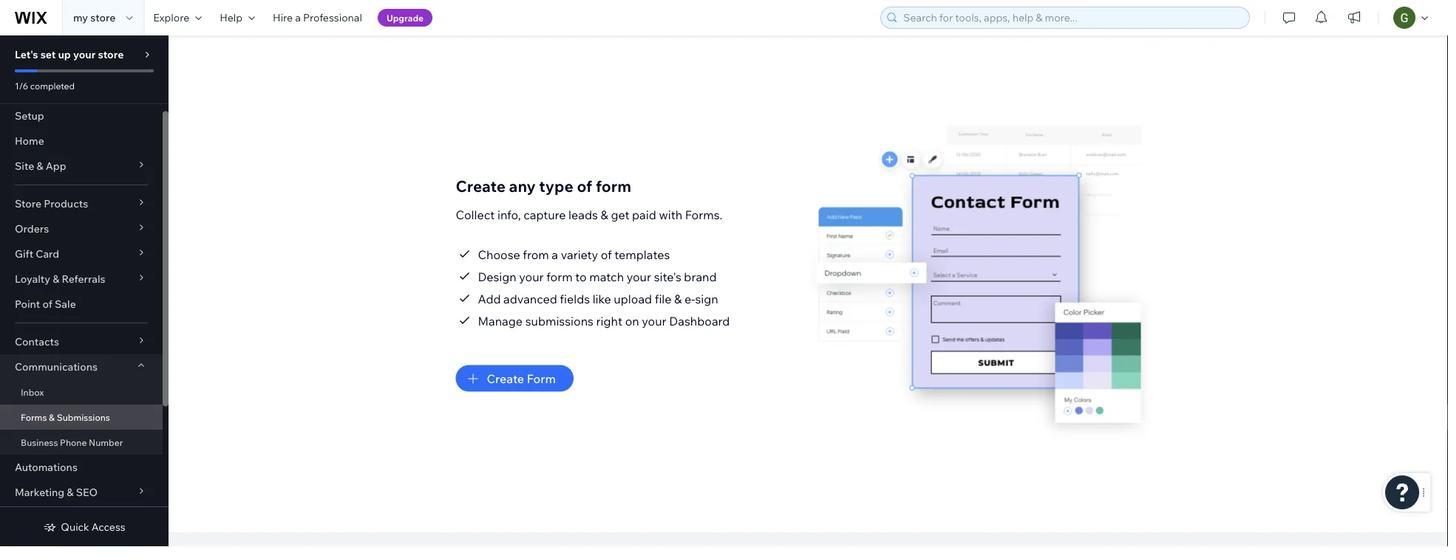 Task type: describe. For each thing, give the bounding box(es) containing it.
get
[[611, 207, 630, 222]]

leads
[[569, 207, 598, 222]]

sale
[[55, 298, 76, 311]]

communications
[[15, 361, 98, 374]]

to
[[575, 270, 587, 284]]

store inside sidebar "element"
[[98, 48, 124, 61]]

choose
[[478, 247, 520, 262]]

my store
[[73, 11, 116, 24]]

file
[[655, 292, 672, 307]]

create for create form
[[487, 372, 524, 386]]

of inside 'link'
[[42, 298, 52, 311]]

upgrade button
[[378, 9, 433, 27]]

brand
[[684, 270, 717, 284]]

gift card button
[[0, 242, 163, 267]]

form inside the choose from a variety of templates design your form to match your site's brand add advanced fields like upload file & e-sign manage submissions right on your dashboard
[[547, 270, 573, 284]]

point of sale
[[15, 298, 76, 311]]

business
[[21, 437, 58, 448]]

0 vertical spatial a
[[295, 11, 301, 24]]

with
[[659, 207, 683, 222]]

products
[[44, 197, 88, 210]]

set
[[40, 48, 56, 61]]

submissions
[[525, 314, 594, 329]]

forms & submissions
[[21, 412, 110, 423]]

& for referrals
[[53, 273, 59, 286]]

phone
[[60, 437, 87, 448]]

of inside the choose from a variety of templates design your form to match your site's brand add advanced fields like upload file & e-sign manage submissions right on your dashboard
[[601, 247, 612, 262]]

site
[[15, 160, 34, 173]]

card
[[36, 248, 59, 261]]

app
[[46, 160, 66, 173]]

site's
[[654, 270, 682, 284]]

on
[[625, 314, 639, 329]]

dashboard
[[669, 314, 730, 329]]

collect info, capture leads & get paid with forms.
[[456, 207, 723, 222]]

sign
[[695, 292, 719, 307]]

your inside sidebar "element"
[[73, 48, 96, 61]]

add
[[478, 292, 501, 307]]

orders button
[[0, 217, 163, 242]]

1 horizontal spatial of
[[577, 177, 592, 196]]

your up advanced at the bottom
[[519, 270, 544, 284]]

automations link
[[0, 456, 163, 481]]

fields
[[560, 292, 590, 307]]

variety
[[561, 247, 598, 262]]

my
[[73, 11, 88, 24]]

create form button
[[456, 366, 574, 392]]

store products button
[[0, 192, 163, 217]]

setup
[[15, 109, 44, 122]]

type
[[539, 177, 574, 196]]

advanced
[[504, 292, 557, 307]]

templates
[[615, 247, 670, 262]]

hire a professional
[[273, 11, 362, 24]]

referrals
[[62, 273, 105, 286]]

1 horizontal spatial form
[[596, 177, 631, 196]]

point
[[15, 298, 40, 311]]

match
[[590, 270, 624, 284]]

design
[[478, 270, 517, 284]]

access
[[92, 521, 125, 534]]

home link
[[0, 129, 163, 154]]

capture
[[524, 207, 566, 222]]

business phone number
[[21, 437, 123, 448]]

site & app button
[[0, 154, 163, 179]]

store
[[15, 197, 41, 210]]

loyalty
[[15, 273, 50, 286]]

marketing & seo button
[[0, 481, 163, 506]]

0 vertical spatial store
[[90, 11, 116, 24]]

forms
[[21, 412, 47, 423]]

contacts
[[15, 336, 59, 349]]

up
[[58, 48, 71, 61]]

contacts button
[[0, 330, 163, 355]]

create any type of form
[[456, 177, 631, 196]]

your right the 'on' at the bottom of page
[[642, 314, 667, 329]]

paid
[[632, 207, 656, 222]]

marketing & seo
[[15, 487, 98, 500]]

forms & submissions link
[[0, 405, 163, 430]]



Task type: locate. For each thing, give the bounding box(es) containing it.
from
[[523, 247, 549, 262]]

explore
[[153, 11, 189, 24]]

1/6
[[15, 80, 28, 91]]

store
[[90, 11, 116, 24], [98, 48, 124, 61]]

store right the my
[[90, 11, 116, 24]]

of up match at the left
[[601, 247, 612, 262]]

form left to
[[547, 270, 573, 284]]

& for app
[[37, 160, 43, 173]]

communications button
[[0, 355, 163, 380]]

hire
[[273, 11, 293, 24]]

quick access
[[61, 521, 125, 534]]

create up collect
[[456, 177, 506, 196]]

completed
[[30, 80, 75, 91]]

1 vertical spatial create
[[487, 372, 524, 386]]

loyalty & referrals
[[15, 273, 105, 286]]

submissions
[[57, 412, 110, 423]]

inbox
[[21, 387, 44, 398]]

2 horizontal spatial of
[[601, 247, 612, 262]]

inbox link
[[0, 380, 163, 405]]

a inside the choose from a variety of templates design your form to match your site's brand add advanced fields like upload file & e-sign manage submissions right on your dashboard
[[552, 247, 558, 262]]

info,
[[498, 207, 521, 222]]

create inside button
[[487, 372, 524, 386]]

home
[[15, 135, 44, 148]]

a
[[295, 11, 301, 24], [552, 247, 558, 262]]

0 horizontal spatial form
[[547, 270, 573, 284]]

right
[[596, 314, 623, 329]]

e-
[[685, 292, 695, 307]]

quick access button
[[43, 521, 125, 535]]

a right hire
[[295, 11, 301, 24]]

let's set up your store
[[15, 48, 124, 61]]

loyalty & referrals button
[[0, 267, 163, 292]]

& left the get
[[601, 207, 608, 222]]

let's
[[15, 48, 38, 61]]

1 vertical spatial of
[[601, 247, 612, 262]]

0 vertical spatial create
[[456, 177, 506, 196]]

gift card
[[15, 248, 59, 261]]

seo
[[76, 487, 98, 500]]

help
[[220, 11, 243, 24]]

sidebar element
[[0, 35, 169, 548]]

a right from
[[552, 247, 558, 262]]

0 vertical spatial form
[[596, 177, 631, 196]]

& right site
[[37, 160, 43, 173]]

business phone number link
[[0, 430, 163, 456]]

store down my store
[[98, 48, 124, 61]]

1 vertical spatial form
[[547, 270, 573, 284]]

upgrade
[[387, 12, 424, 23]]

of right type
[[577, 177, 592, 196]]

professional
[[303, 11, 362, 24]]

any
[[509, 177, 536, 196]]

number
[[89, 437, 123, 448]]

& for seo
[[67, 487, 74, 500]]

store products
[[15, 197, 88, 210]]

&
[[37, 160, 43, 173], [601, 207, 608, 222], [53, 273, 59, 286], [674, 292, 682, 307], [49, 412, 55, 423], [67, 487, 74, 500]]

& inside 'popup button'
[[37, 160, 43, 173]]

create form
[[487, 372, 556, 386]]

site & app
[[15, 160, 66, 173]]

forms.
[[685, 207, 723, 222]]

0 horizontal spatial a
[[295, 11, 301, 24]]

automations
[[15, 461, 78, 474]]

& left e-
[[674, 292, 682, 307]]

quick
[[61, 521, 89, 534]]

& inside the choose from a variety of templates design your form to match your site's brand add advanced fields like upload file & e-sign manage submissions right on your dashboard
[[674, 292, 682, 307]]

point of sale link
[[0, 292, 163, 317]]

upload
[[614, 292, 652, 307]]

1 vertical spatial store
[[98, 48, 124, 61]]

of left sale
[[42, 298, 52, 311]]

marketing
[[15, 487, 64, 500]]

0 horizontal spatial of
[[42, 298, 52, 311]]

choose from a variety of templates design your form to match your site's brand add advanced fields like upload file & e-sign manage submissions right on your dashboard
[[478, 247, 730, 329]]

hire a professional link
[[264, 0, 371, 35]]

orders
[[15, 223, 49, 236]]

& right loyalty
[[53, 273, 59, 286]]

form
[[527, 372, 556, 386]]

& for submissions
[[49, 412, 55, 423]]

create for create any type of form
[[456, 177, 506, 196]]

1 horizontal spatial a
[[552, 247, 558, 262]]

form
[[596, 177, 631, 196], [547, 270, 573, 284]]

your right up
[[73, 48, 96, 61]]

your down templates
[[627, 270, 651, 284]]

1 vertical spatial a
[[552, 247, 558, 262]]

1/6 completed
[[15, 80, 75, 91]]

& left 'seo'
[[67, 487, 74, 500]]

0 vertical spatial of
[[577, 177, 592, 196]]

gift
[[15, 248, 33, 261]]

form up the get
[[596, 177, 631, 196]]

& right forms
[[49, 412, 55, 423]]

2 vertical spatial of
[[42, 298, 52, 311]]

setup link
[[0, 104, 163, 129]]

create left the form
[[487, 372, 524, 386]]

& inside "link"
[[49, 412, 55, 423]]

help button
[[211, 0, 264, 35]]

manage
[[478, 314, 523, 329]]

Search for tools, apps, help & more... field
[[899, 7, 1245, 28]]

create
[[456, 177, 506, 196], [487, 372, 524, 386]]

collect
[[456, 207, 495, 222]]

like
[[593, 292, 611, 307]]



Task type: vqa. For each thing, say whether or not it's contained in the screenshot.
of
yes



